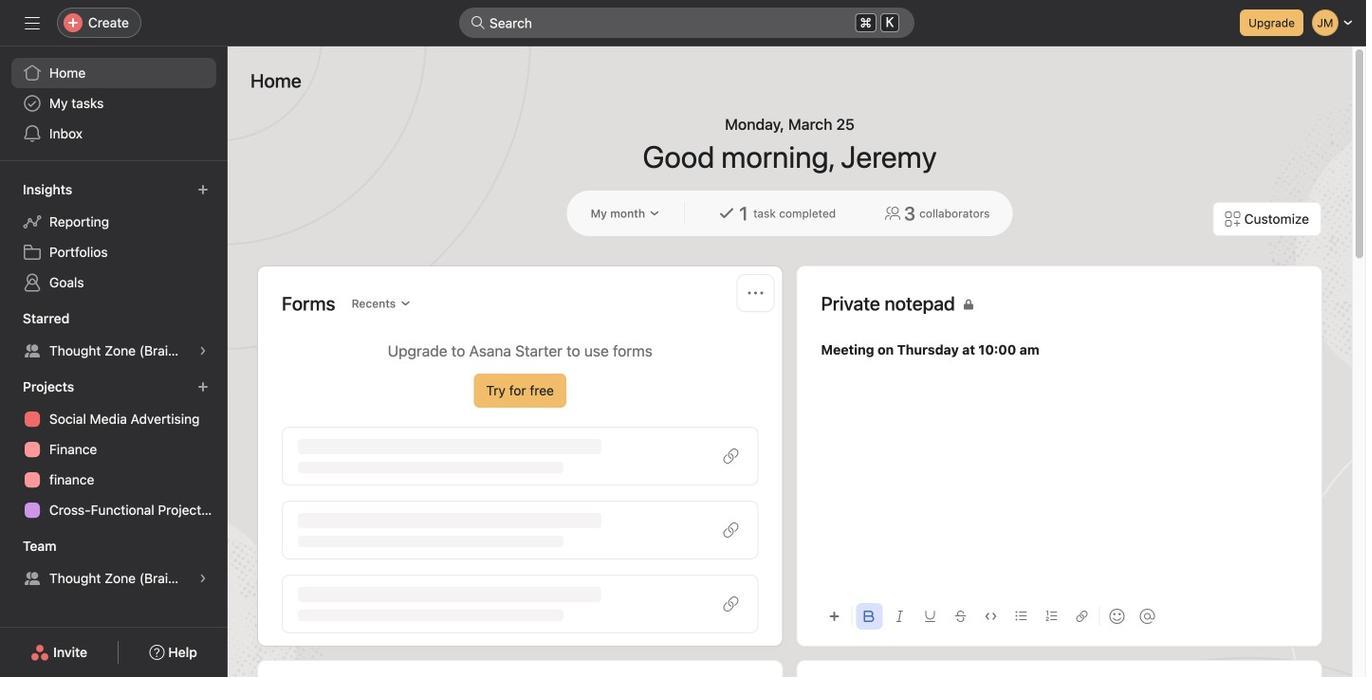 Task type: vqa. For each thing, say whether or not it's contained in the screenshot.
'progress.'
no



Task type: locate. For each thing, give the bounding box(es) containing it.
strikethrough image
[[955, 611, 966, 622]]

emoji image
[[1110, 609, 1125, 624]]

italics image
[[894, 611, 906, 622]]

teams element
[[0, 529, 228, 598]]

underline image
[[925, 611, 936, 622]]

bulleted list image
[[1016, 611, 1027, 622]]

None field
[[459, 8, 915, 38]]

toolbar
[[821, 595, 1298, 638]]

at mention image
[[1140, 609, 1155, 624]]

Search tasks, projects, and more text field
[[459, 8, 915, 38]]

prominent image
[[471, 15, 486, 30]]

starred element
[[0, 302, 228, 370]]



Task type: describe. For each thing, give the bounding box(es) containing it.
new insights image
[[197, 184, 209, 195]]

actions image
[[748, 286, 763, 301]]

insert an object image
[[829, 611, 840, 622]]

projects element
[[0, 370, 228, 529]]

link image
[[1077, 611, 1088, 622]]

insights element
[[0, 173, 228, 302]]

bold image
[[864, 611, 875, 622]]

global element
[[0, 46, 228, 160]]

code image
[[985, 611, 997, 622]]

numbered list image
[[1046, 611, 1058, 622]]

hide sidebar image
[[25, 15, 40, 30]]



